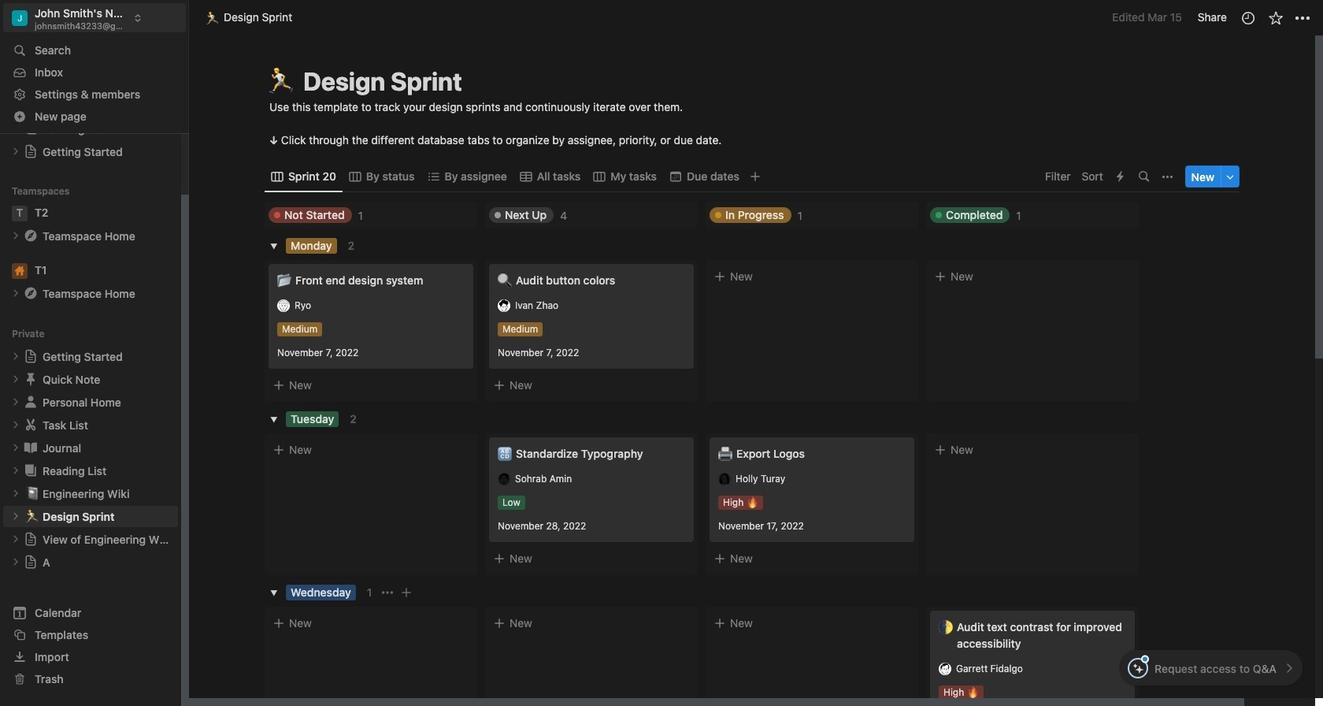 Task type: vqa. For each thing, say whether or not it's contained in the screenshot.
first Group from the top
no



Task type: describe. For each thing, give the bounding box(es) containing it.
4 tab from the left
[[514, 166, 587, 188]]

updates image
[[1241, 10, 1257, 26]]

5 open image from the top
[[11, 420, 20, 430]]

t image
[[12, 206, 28, 221]]

📂 image
[[277, 271, 292, 290]]

1 open image from the top
[[11, 289, 20, 298]]

favorite image
[[1268, 10, 1284, 26]]

2 open image from the top
[[11, 352, 20, 361]]

1 open image from the top
[[11, 147, 20, 156]]

🔍 image
[[498, 271, 512, 290]]

3 tab from the left
[[421, 166, 514, 188]]

5 tab from the left
[[587, 166, 664, 188]]

4 open image from the top
[[11, 397, 20, 407]]

6 open image from the top
[[11, 512, 20, 521]]

create and view automations image
[[1118, 171, 1125, 182]]

6 tab from the left
[[664, 166, 746, 188]]

🔠 image
[[498, 445, 512, 463]]

1 tab from the left
[[265, 166, 343, 188]]

3 open image from the top
[[11, 375, 20, 384]]

close image
[[270, 416, 278, 423]]

🖨 image
[[719, 445, 733, 463]]



Task type: locate. For each thing, give the bounding box(es) containing it.
0 horizontal spatial 🔥 image
[[747, 494, 759, 510]]

📓 image
[[25, 484, 39, 502]]

🏃 image
[[206, 8, 220, 26]]

1 horizontal spatial 🔥 image
[[967, 684, 979, 700]]

change page icon image
[[24, 144, 38, 159], [23, 228, 39, 244], [23, 286, 39, 301], [24, 349, 38, 364], [23, 371, 39, 387], [23, 394, 39, 410], [23, 417, 39, 433], [23, 440, 39, 456], [23, 463, 39, 479], [24, 532, 38, 546], [24, 555, 38, 569]]

4 open image from the top
[[11, 466, 20, 475]]

7 open image from the top
[[11, 535, 20, 544]]

1 horizontal spatial 🏃 image
[[267, 63, 296, 100]]

🌓 image
[[939, 618, 954, 636]]

1 vertical spatial 🏃 image
[[25, 507, 39, 525]]

1 close image from the top
[[270, 242, 278, 250]]

2 open image from the top
[[11, 231, 20, 241]]

0 vertical spatial close image
[[270, 242, 278, 250]]

5 open image from the top
[[11, 489, 20, 498]]

🔥 image
[[747, 494, 759, 510], [967, 684, 979, 700]]

tab
[[265, 166, 343, 188], [343, 166, 421, 188], [421, 166, 514, 188], [514, 166, 587, 188], [587, 166, 664, 188], [664, 166, 746, 188]]

0 vertical spatial 🏃 image
[[267, 63, 296, 100]]

2 close image from the top
[[270, 589, 278, 597]]

🏃 image
[[267, 63, 296, 100], [25, 507, 39, 525]]

🔥 image for 🌓 icon
[[967, 684, 979, 700]]

close image
[[270, 242, 278, 250], [270, 589, 278, 597]]

open image
[[11, 289, 20, 298], [11, 352, 20, 361], [11, 375, 20, 384], [11, 397, 20, 407], [11, 420, 20, 430], [11, 512, 20, 521], [11, 535, 20, 544]]

open image
[[11, 147, 20, 156], [11, 231, 20, 241], [11, 443, 20, 453], [11, 466, 20, 475], [11, 489, 20, 498], [11, 557, 20, 567]]

6 open image from the top
[[11, 557, 20, 567]]

3 open image from the top
[[11, 443, 20, 453]]

2 tab from the left
[[343, 166, 421, 188]]

🔥 image for 🖨 image
[[747, 494, 759, 510]]

0 horizontal spatial 🏃 image
[[25, 507, 39, 525]]

0 vertical spatial 🔥 image
[[747, 494, 759, 510]]

1 vertical spatial 🔥 image
[[967, 684, 979, 700]]

tab list
[[265, 161, 1041, 193]]

1 vertical spatial close image
[[270, 589, 278, 597]]



